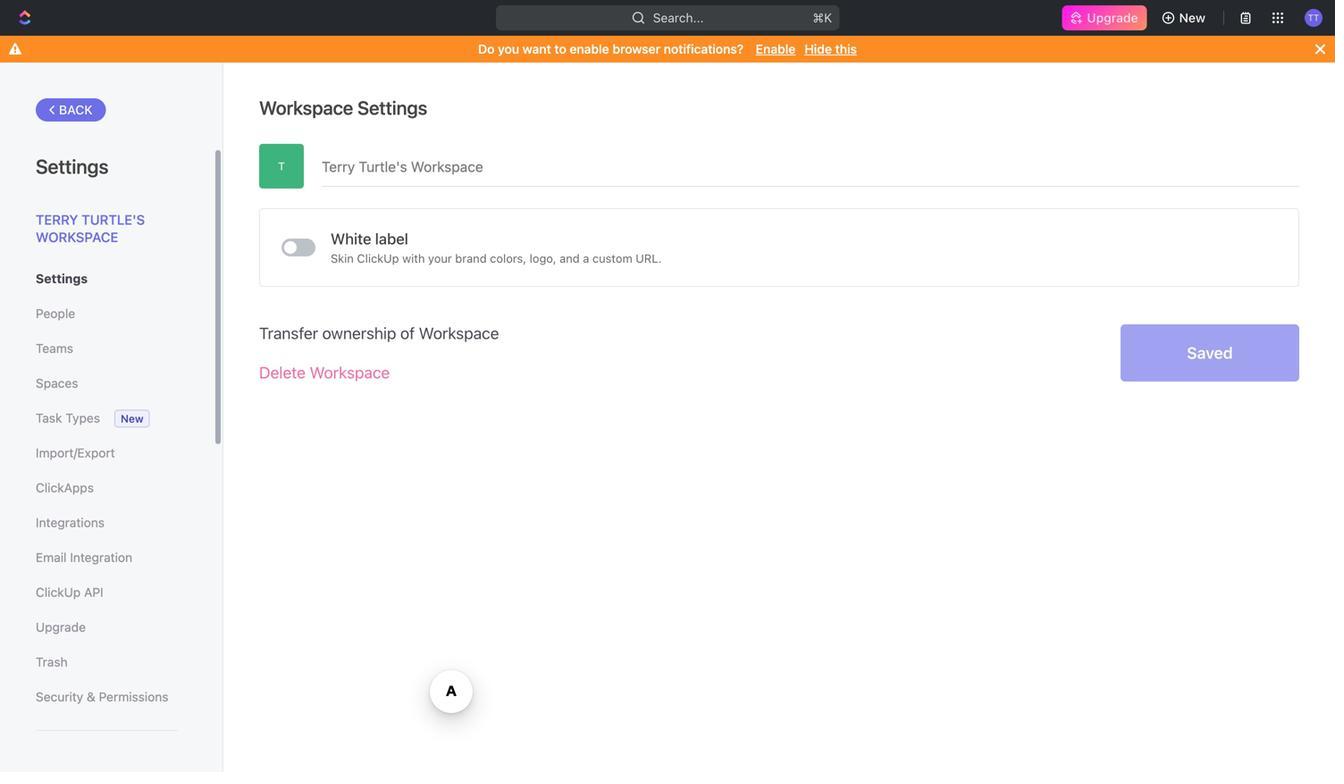 Task type: vqa. For each thing, say whether or not it's contained in the screenshot.
White
yes



Task type: describe. For each thing, give the bounding box(es) containing it.
of
[[400, 324, 415, 343]]

email integration link
[[36, 543, 178, 573]]

types
[[65, 411, 100, 425]]

clickup inside the white label skin clickup with your brand colors, logo, and a custom url.
[[357, 252, 399, 265]]

clickup inside settings element
[[36, 585, 81, 600]]

spaces link
[[36, 368, 178, 399]]

teams link
[[36, 333, 178, 364]]

security & permissions link
[[36, 682, 178, 712]]

workspace settings
[[259, 97, 427, 119]]

tt
[[1308, 12, 1320, 23]]

workspace inside terry turtle's workspace
[[36, 229, 118, 245]]

ownership
[[322, 324, 396, 343]]

upgrade inside settings element
[[36, 620, 86, 635]]

do
[[478, 42, 495, 56]]

transfer ownership of workspace button
[[259, 314, 499, 353]]

new inside settings element
[[121, 413, 144, 425]]

⌘k
[[813, 10, 832, 25]]

colors,
[[490, 252, 527, 265]]

teams
[[36, 341, 73, 356]]

transfer ownership of workspace
[[259, 324, 499, 343]]

t
[[278, 160, 285, 173]]

workspace inside 'button'
[[310, 363, 390, 382]]

skin
[[331, 252, 354, 265]]

saved
[[1187, 343, 1233, 362]]

permissions
[[99, 690, 168, 704]]

spaces
[[36, 376, 78, 391]]

enable
[[570, 42, 609, 56]]

you
[[498, 42, 519, 56]]

browser
[[613, 42, 661, 56]]

1 vertical spatial settings
[[36, 155, 109, 178]]

clickup api
[[36, 585, 103, 600]]

1 horizontal spatial upgrade
[[1087, 10, 1138, 25]]

settings element
[[0, 63, 223, 772]]

integrations
[[36, 515, 105, 530]]

url.
[[636, 252, 662, 265]]

want
[[523, 42, 551, 56]]

workspace up t
[[259, 97, 353, 119]]

clickup api link
[[36, 577, 178, 608]]



Task type: locate. For each thing, give the bounding box(es) containing it.
delete workspace
[[259, 363, 390, 382]]

transfer
[[259, 324, 318, 343]]

settings
[[358, 97, 427, 119], [36, 155, 109, 178], [36, 271, 88, 286]]

import/export
[[36, 446, 115, 460]]

to
[[555, 42, 567, 56]]

clickapps link
[[36, 473, 178, 503]]

clickapps
[[36, 480, 94, 495]]

logo,
[[530, 252, 557, 265]]

1 horizontal spatial clickup
[[357, 252, 399, 265]]

settings link
[[36, 264, 178, 294]]

custom
[[593, 252, 633, 265]]

white label skin clickup with your brand colors, logo, and a custom url.
[[331, 230, 662, 265]]

0 vertical spatial upgrade
[[1087, 10, 1138, 25]]

workspace right of
[[419, 324, 499, 343]]

brand
[[455, 252, 487, 265]]

clickup left api
[[36, 585, 81, 600]]

1 vertical spatial upgrade
[[36, 620, 86, 635]]

people link
[[36, 299, 178, 329]]

upgrade left new button
[[1087, 10, 1138, 25]]

1 vertical spatial clickup
[[36, 585, 81, 600]]

0 horizontal spatial upgrade link
[[36, 612, 178, 643]]

upgrade
[[1087, 10, 1138, 25], [36, 620, 86, 635]]

0 vertical spatial settings
[[358, 97, 427, 119]]

task types
[[36, 411, 100, 425]]

0 vertical spatial upgrade link
[[1062, 5, 1147, 30]]

people
[[36, 306, 75, 321]]

integrations link
[[36, 508, 178, 538]]

label
[[375, 230, 408, 248]]

delete
[[259, 363, 306, 382]]

0 horizontal spatial clickup
[[36, 585, 81, 600]]

trash
[[36, 655, 68, 669]]

0 vertical spatial new
[[1180, 10, 1206, 25]]

enable
[[756, 42, 796, 56]]

email
[[36, 550, 67, 565]]

0 horizontal spatial upgrade
[[36, 620, 86, 635]]

1 horizontal spatial upgrade link
[[1062, 5, 1147, 30]]

upgrade link down clickup api link
[[36, 612, 178, 643]]

tt button
[[1300, 4, 1328, 32]]

search...
[[653, 10, 704, 25]]

email integration
[[36, 550, 132, 565]]

notifications?
[[664, 42, 744, 56]]

workspace inside button
[[419, 324, 499, 343]]

Team Na﻿me text field
[[322, 144, 1300, 186]]

delete workspace button
[[259, 353, 390, 392]]

terry
[[36, 212, 78, 227]]

do you want to enable browser notifications? enable hide this
[[478, 42, 857, 56]]

task
[[36, 411, 62, 425]]

hide
[[805, 42, 832, 56]]

this
[[835, 42, 857, 56]]

import/export link
[[36, 438, 178, 468]]

white
[[331, 230, 371, 248]]

upgrade link
[[1062, 5, 1147, 30], [36, 612, 178, 643]]

security
[[36, 690, 83, 704]]

api
[[84, 585, 103, 600]]

and
[[560, 252, 580, 265]]

security & permissions
[[36, 690, 168, 704]]

new
[[1180, 10, 1206, 25], [121, 413, 144, 425]]

clickup down label
[[357, 252, 399, 265]]

workspace down ownership
[[310, 363, 390, 382]]

a
[[583, 252, 589, 265]]

workspace down terry
[[36, 229, 118, 245]]

back
[[59, 102, 93, 117]]

with
[[402, 252, 425, 265]]

your
[[428, 252, 452, 265]]

upgrade down clickup api
[[36, 620, 86, 635]]

trash link
[[36, 647, 178, 678]]

1 horizontal spatial new
[[1180, 10, 1206, 25]]

1 vertical spatial new
[[121, 413, 144, 425]]

saved button
[[1121, 324, 1300, 382]]

2 vertical spatial settings
[[36, 271, 88, 286]]

integration
[[70, 550, 132, 565]]

new inside button
[[1180, 10, 1206, 25]]

upgrade link left new button
[[1062, 5, 1147, 30]]

terry turtle's workspace
[[36, 212, 145, 245]]

0 horizontal spatial new
[[121, 413, 144, 425]]

1 vertical spatial upgrade link
[[36, 612, 178, 643]]

transfer ownership of workspace button
[[259, 314, 499, 353]]

back link
[[36, 98, 106, 122]]

&
[[87, 690, 95, 704]]

0 vertical spatial clickup
[[357, 252, 399, 265]]

workspace
[[259, 97, 353, 119], [36, 229, 118, 245], [419, 324, 499, 343], [310, 363, 390, 382]]

new button
[[1155, 4, 1217, 32]]

clickup
[[357, 252, 399, 265], [36, 585, 81, 600]]

turtle's
[[82, 212, 145, 227]]



